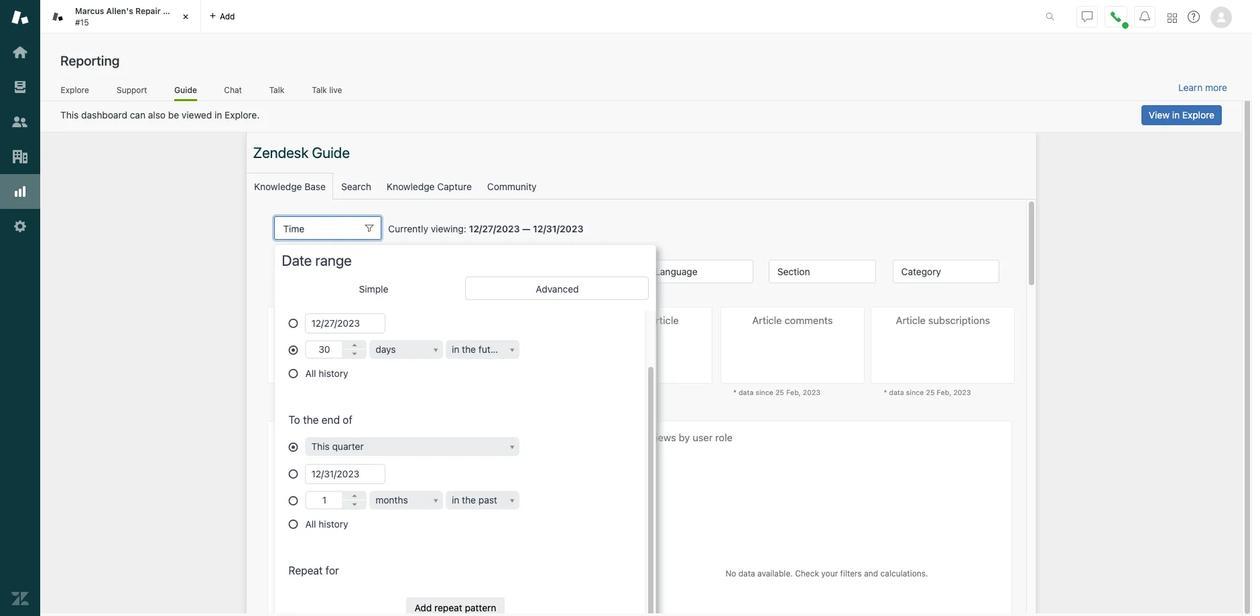 Task type: describe. For each thing, give the bounding box(es) containing it.
close image
[[179, 10, 192, 23]]

organizations image
[[11, 148, 29, 166]]

zendesk support image
[[11, 9, 29, 26]]

ticket
[[163, 6, 187, 16]]

add button
[[201, 0, 243, 33]]

also
[[148, 109, 166, 121]]

customers image
[[11, 113, 29, 131]]

zendesk products image
[[1168, 13, 1177, 22]]

chat link
[[224, 85, 242, 99]]

explore inside button
[[1183, 109, 1215, 121]]

marcus allen's repair ticket #15
[[75, 6, 187, 27]]

talk for talk live
[[312, 85, 327, 95]]

marcus
[[75, 6, 104, 16]]

#15
[[75, 17, 89, 27]]

main element
[[0, 0, 40, 617]]

live
[[329, 85, 342, 95]]

this dashboard can also be viewed in explore.
[[60, 109, 260, 121]]

0 vertical spatial explore
[[61, 85, 89, 95]]

support
[[117, 85, 147, 95]]

view
[[1149, 109, 1170, 121]]

allen's
[[106, 6, 133, 16]]

view in explore
[[1149, 109, 1215, 121]]

talk for talk
[[269, 85, 284, 95]]



Task type: locate. For each thing, give the bounding box(es) containing it.
learn more
[[1179, 82, 1228, 93]]

in inside button
[[1172, 109, 1180, 121]]

1 vertical spatial explore
[[1183, 109, 1215, 121]]

viewed
[[182, 109, 212, 121]]

button displays agent's chat status as invisible. image
[[1082, 11, 1093, 22]]

chat
[[224, 85, 242, 95]]

talk live
[[312, 85, 342, 95]]

notifications image
[[1140, 11, 1150, 22]]

1 horizontal spatial in
[[1172, 109, 1180, 121]]

view in explore button
[[1142, 105, 1222, 125]]

explore down learn more link in the top right of the page
[[1183, 109, 1215, 121]]

reporting image
[[11, 183, 29, 200]]

0 horizontal spatial explore
[[61, 85, 89, 95]]

0 horizontal spatial in
[[215, 109, 222, 121]]

explore
[[61, 85, 89, 95], [1183, 109, 1215, 121]]

tab
[[40, 0, 201, 34]]

1 horizontal spatial explore
[[1183, 109, 1215, 121]]

0 horizontal spatial talk
[[269, 85, 284, 95]]

views image
[[11, 78, 29, 96]]

guide
[[174, 85, 197, 95]]

dashboard
[[81, 109, 127, 121]]

tabs tab list
[[40, 0, 1032, 34]]

guide link
[[174, 85, 197, 101]]

1 horizontal spatial talk
[[312, 85, 327, 95]]

in right view
[[1172, 109, 1180, 121]]

talk link
[[269, 85, 285, 99]]

talk left live
[[312, 85, 327, 95]]

zendesk image
[[11, 591, 29, 608]]

1 talk from the left
[[269, 85, 284, 95]]

in right viewed at the left of the page
[[215, 109, 222, 121]]

1 in from the left
[[215, 109, 222, 121]]

tab containing marcus allen's repair ticket
[[40, 0, 201, 34]]

2 in from the left
[[1172, 109, 1180, 121]]

this
[[60, 109, 79, 121]]

talk
[[269, 85, 284, 95], [312, 85, 327, 95]]

get help image
[[1188, 11, 1200, 23]]

2 talk from the left
[[312, 85, 327, 95]]

explore up this
[[61, 85, 89, 95]]

support link
[[116, 85, 148, 99]]

talk right chat
[[269, 85, 284, 95]]

talk live link
[[311, 85, 343, 99]]

get started image
[[11, 44, 29, 61]]

explore.
[[225, 109, 260, 121]]

add
[[220, 11, 235, 21]]

be
[[168, 109, 179, 121]]

admin image
[[11, 218, 29, 235]]

explore link
[[60, 85, 89, 99]]

reporting
[[60, 53, 120, 68]]

repair
[[135, 6, 161, 16]]

learn more link
[[1179, 82, 1228, 94]]

more
[[1205, 82, 1228, 93]]

in
[[215, 109, 222, 121], [1172, 109, 1180, 121]]

can
[[130, 109, 145, 121]]

learn
[[1179, 82, 1203, 93]]



Task type: vqa. For each thing, say whether or not it's contained in the screenshot.
right the Talk
yes



